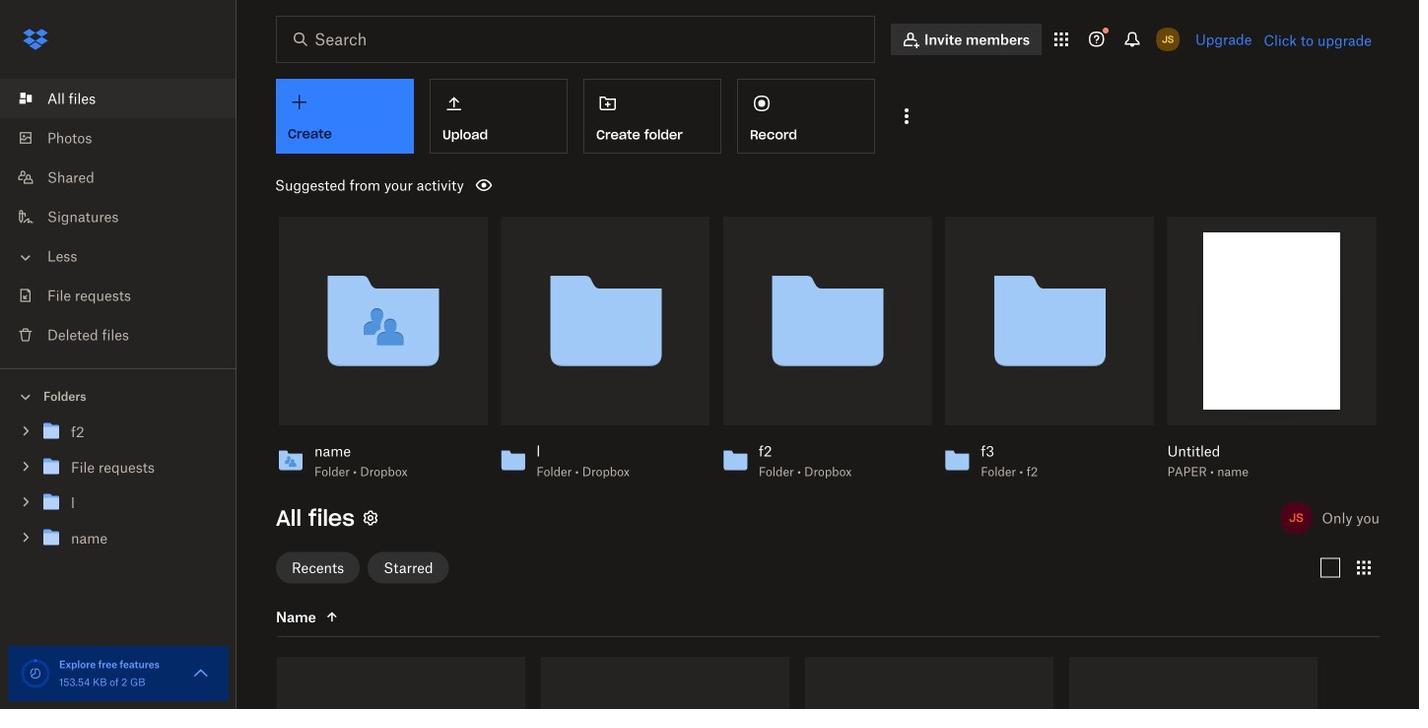 Task type: vqa. For each thing, say whether or not it's contained in the screenshot.
column header
no



Task type: locate. For each thing, give the bounding box(es) containing it.
shared folder, name row
[[1070, 657, 1318, 710]]

quota usage image
[[20, 659, 51, 690]]

quota usage progress bar
[[20, 659, 51, 690]]

folder, f2 row
[[277, 657, 526, 710]]

folder settings image
[[359, 507, 382, 530]]

folder, l row
[[806, 657, 1054, 710]]

folder, file requests row
[[541, 657, 790, 710]]

list
[[0, 67, 237, 369]]

group
[[0, 411, 237, 571]]

list item
[[0, 79, 237, 118]]



Task type: describe. For each thing, give the bounding box(es) containing it.
Search in folder "Dropbox" text field
[[315, 28, 834, 51]]

less image
[[16, 248, 35, 268]]

dropbox image
[[16, 20, 55, 59]]



